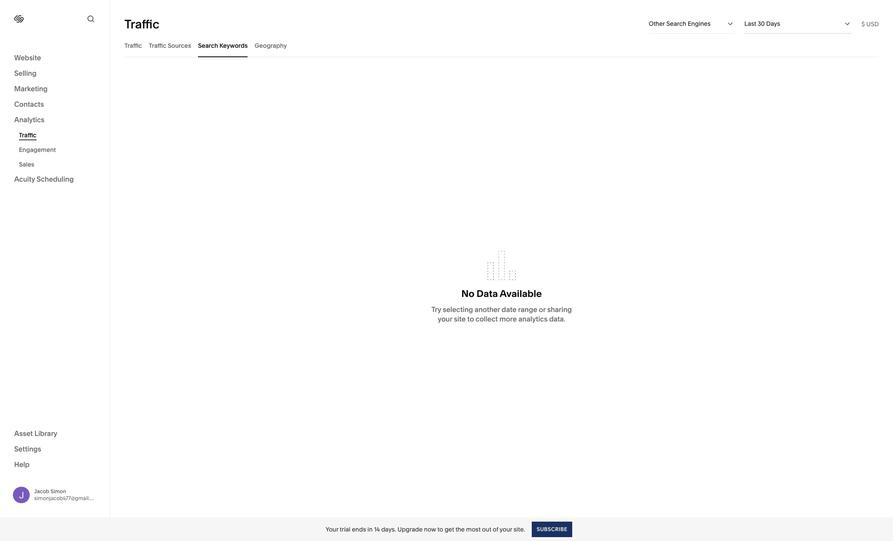Task type: locate. For each thing, give the bounding box(es) containing it.
no
[[462, 288, 475, 300]]

traffic sources button
[[149, 34, 191, 57]]

simon
[[51, 489, 66, 495]]

traffic down analytics
[[19, 131, 36, 139]]

1 horizontal spatial to
[[468, 315, 474, 324]]

1 horizontal spatial your
[[500, 526, 513, 534]]

data.
[[550, 315, 566, 324]]

0 horizontal spatial to
[[438, 526, 444, 534]]

your right the of
[[500, 526, 513, 534]]

your
[[438, 315, 453, 324], [500, 526, 513, 534]]

your
[[326, 526, 339, 534]]

available
[[500, 288, 542, 300]]

more
[[500, 315, 517, 324]]

subscribe
[[537, 526, 568, 533]]

0 horizontal spatial search
[[198, 42, 218, 49]]

traffic link
[[19, 128, 100, 143]]

scheduling
[[37, 175, 74, 184]]

30
[[758, 20, 765, 28]]

Other Search Engines field
[[649, 14, 736, 33]]

search left keywords
[[198, 42, 218, 49]]

acuity
[[14, 175, 35, 184]]

0 vertical spatial search
[[667, 20, 687, 28]]

another
[[475, 306, 501, 314]]

days
[[767, 20, 781, 28]]

to left get
[[438, 526, 444, 534]]

search
[[667, 20, 687, 28], [198, 42, 218, 49]]

sales
[[19, 161, 34, 169]]

last 30 days button
[[745, 14, 853, 33]]

usd
[[867, 20, 880, 28]]

no data available
[[462, 288, 542, 300]]

tab list
[[125, 34, 880, 57]]

get
[[445, 526, 454, 534]]

data
[[477, 288, 498, 300]]

1 vertical spatial to
[[438, 526, 444, 534]]

traffic left sources
[[149, 42, 166, 49]]

$
[[862, 20, 866, 28]]

0 horizontal spatial your
[[438, 315, 453, 324]]

marketing
[[14, 84, 48, 93]]

date
[[502, 306, 517, 314]]

your down try in the bottom of the page
[[438, 315, 453, 324]]

your trial ends in 14 days. upgrade now to get the most out of your site.
[[326, 526, 526, 534]]

asset library
[[14, 429, 57, 438]]

search keywords
[[198, 42, 248, 49]]

search right the other
[[667, 20, 687, 28]]

geography
[[255, 42, 287, 49]]

traffic sources
[[149, 42, 191, 49]]

jacob simon simonjacob477@gmail.com
[[34, 489, 101, 502]]

traffic
[[125, 17, 160, 31], [125, 42, 142, 49], [149, 42, 166, 49], [19, 131, 36, 139]]

traffic inside button
[[149, 42, 166, 49]]

geography button
[[255, 34, 287, 57]]

now
[[424, 526, 436, 534]]

1 vertical spatial search
[[198, 42, 218, 49]]

0 vertical spatial your
[[438, 315, 453, 324]]

analytics link
[[14, 115, 96, 125]]

other search engines
[[649, 20, 711, 28]]

1 horizontal spatial search
[[667, 20, 687, 28]]

to
[[468, 315, 474, 324], [438, 526, 444, 534]]

subscribe button
[[532, 522, 573, 538]]

contacts link
[[14, 100, 96, 110]]

try
[[432, 306, 442, 314]]

selling link
[[14, 69, 96, 79]]

selecting
[[443, 306, 473, 314]]

settings
[[14, 445, 41, 454]]

asset
[[14, 429, 33, 438]]

to right site
[[468, 315, 474, 324]]

engagement link
[[19, 143, 100, 157]]

settings link
[[14, 445, 96, 455]]

analytics
[[519, 315, 548, 324]]

0 vertical spatial to
[[468, 315, 474, 324]]

in
[[368, 526, 373, 534]]

site.
[[514, 526, 526, 534]]



Task type: vqa. For each thing, say whether or not it's contained in the screenshot.
the Last 30 Days
yes



Task type: describe. For each thing, give the bounding box(es) containing it.
sales link
[[19, 157, 100, 172]]

upgrade
[[398, 526, 423, 534]]

engines
[[688, 20, 711, 28]]

to inside try selecting another date range or sharing your site to collect more analytics data.
[[468, 315, 474, 324]]

engagement
[[19, 146, 56, 154]]

collect
[[476, 315, 498, 324]]

range
[[519, 306, 538, 314]]

contacts
[[14, 100, 44, 109]]

or
[[539, 306, 546, 314]]

most
[[467, 526, 481, 534]]

simonjacob477@gmail.com
[[34, 496, 101, 502]]

traffic up the traffic button
[[125, 17, 160, 31]]

website
[[14, 53, 41, 62]]

acuity scheduling link
[[14, 175, 96, 185]]

trial
[[340, 526, 351, 534]]

website link
[[14, 53, 96, 63]]

search inside button
[[198, 42, 218, 49]]

search inside field
[[667, 20, 687, 28]]

jacob
[[34, 489, 49, 495]]

last 30 days
[[745, 20, 781, 28]]

14
[[374, 526, 380, 534]]

keywords
[[220, 42, 248, 49]]

ends
[[352, 526, 366, 534]]

site
[[454, 315, 466, 324]]

days.
[[382, 526, 396, 534]]

search keywords button
[[198, 34, 248, 57]]

try selecting another date range or sharing your site to collect more analytics data.
[[432, 306, 572, 324]]

sharing
[[548, 306, 572, 314]]

tab list containing traffic
[[125, 34, 880, 57]]

of
[[493, 526, 499, 534]]

marketing link
[[14, 84, 96, 94]]

1 vertical spatial your
[[500, 526, 513, 534]]

asset library link
[[14, 429, 96, 439]]

$ usd
[[862, 20, 880, 28]]

selling
[[14, 69, 36, 78]]

the
[[456, 526, 465, 534]]

acuity scheduling
[[14, 175, 74, 184]]

help
[[14, 461, 30, 469]]

help link
[[14, 460, 30, 470]]

other
[[649, 20, 666, 28]]

sources
[[168, 42, 191, 49]]

last
[[745, 20, 757, 28]]

out
[[482, 526, 492, 534]]

traffic left traffic sources button
[[125, 42, 142, 49]]

traffic button
[[125, 34, 142, 57]]

library
[[34, 429, 57, 438]]

analytics
[[14, 116, 45, 124]]

your inside try selecting another date range or sharing your site to collect more analytics data.
[[438, 315, 453, 324]]



